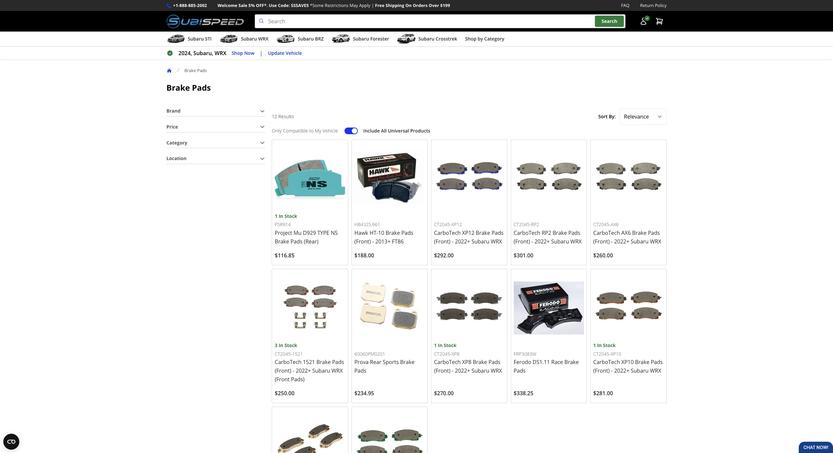 Task type: describe. For each thing, give the bounding box(es) containing it.
code:
[[278, 2, 290, 8]]

subaru brz button
[[277, 33, 324, 46]]

rear
[[370, 359, 381, 366]]

shop for shop by category
[[465, 36, 477, 42]]

1 for carbotech xp10 brake pads (front) - 2022+ subaru wrx
[[593, 343, 596, 349]]

pads inside "1 in stock psr914 project mu d929 type ns brake pads (rear)"
[[291, 238, 303, 245]]

60060pm0201
[[355, 351, 385, 357]]

search
[[602, 18, 617, 24]]

subispeed logo image
[[166, 14, 244, 28]]

2022+ inside 3 in stock ct2045-1521 carbotech 1521 brake pads (front) - 2022+ subaru wrx (front pads)
[[296, 368, 311, 375]]

1 horizontal spatial |
[[372, 2, 374, 8]]

frp3083w
[[514, 351, 536, 357]]

stock for xp8
[[444, 343, 457, 349]]

2002
[[197, 2, 207, 8]]

+1-888-885-2002
[[173, 2, 207, 8]]

hawk ht-10 brake pads (front) - 2013+ ft86 image
[[355, 143, 425, 213]]

return
[[640, 2, 654, 8]]

1 in stock psr914 project mu d929 type ns brake pads (rear)
[[275, 213, 338, 245]]

brand
[[166, 108, 181, 114]]

brand button
[[166, 106, 265, 116]]

update vehicle button
[[268, 49, 302, 57]]

brake inside frp3083w ferodo ds1.11 race brake pads
[[565, 359, 579, 366]]

a subaru wrx thumbnail image image
[[220, 34, 238, 44]]

1 in stock ct2045-xp8 carbotech xp8 brake pads (front) - 2022+ subaru wrx
[[434, 343, 502, 375]]

0 vertical spatial brake pads
[[184, 67, 207, 73]]

carbotech inside 3 in stock ct2045-1521 carbotech 1521 brake pads (front) - 2022+ subaru wrx (front pads)
[[275, 359, 302, 366]]

ct2045- inside 3 in stock ct2045-1521 carbotech 1521 brake pads (front) - 2022+ subaru wrx (front pads)
[[275, 351, 292, 357]]

(front) inside carbotech xp12 brake pads (front) - 2022+ subaru wrx
[[434, 238, 451, 245]]

prova rear sports brake pads image
[[355, 272, 425, 342]]

price
[[166, 124, 178, 130]]

policy
[[655, 2, 667, 8]]

carbotech ax6 brake pads (front) - 2022+ subaru wrx
[[593, 230, 661, 245]]

brake inside 'carbotech rp2 brake pads (front) - 2022+ subaru wrx'
[[553, 230, 567, 237]]

faq
[[621, 2, 630, 8]]

brake inside "1 in stock ct2045-xp8 carbotech xp8 brake pads (front) - 2022+ subaru wrx"
[[473, 359, 487, 366]]

ferodo ds1.11 race brake pads image
[[514, 272, 584, 342]]

brake inside "1 in stock psr914 project mu d929 type ns brake pads (rear)"
[[275, 238, 289, 245]]

carbotech rp2 brake pads (front) - 2022+ subaru wrx image
[[514, 143, 584, 213]]

carbotech xp12 brake pads (front) - 2022+ subaru wrx
[[434, 230, 504, 245]]

restrictions
[[325, 2, 349, 8]]

apply
[[359, 2, 371, 8]]

prova
[[355, 359, 369, 366]]

carbotech inside "1 in stock ct2045-xp8 carbotech xp8 brake pads (front) - 2022+ subaru wrx"
[[434, 359, 461, 366]]

results
[[278, 113, 294, 120]]

subaru inside "1 in stock ct2045-xp8 carbotech xp8 brake pads (front) - 2022+ subaru wrx"
[[472, 368, 489, 375]]

subaru,
[[193, 50, 213, 57]]

include
[[363, 128, 380, 134]]

subaru inside 'carbotech rp2 brake pads (front) - 2022+ subaru wrx'
[[551, 238, 569, 245]]

Select... button
[[620, 109, 667, 125]]

update vehicle
[[268, 50, 302, 56]]

only
[[272, 128, 282, 134]]

2022+ inside "1 in stock ct2045-xp8 carbotech xp8 brake pads (front) - 2022+ subaru wrx"
[[455, 368, 470, 375]]

5%
[[249, 2, 255, 8]]

(front) inside carbotech ax6 brake pads (front) - 2022+ subaru wrx
[[593, 238, 610, 245]]

by
[[478, 36, 483, 42]]

10
[[378, 230, 384, 237]]

in for project
[[279, 213, 283, 220]]

to
[[309, 128, 314, 134]]

psr914
[[275, 222, 291, 228]]

carbotech xp20 brake pads (front) - 2022+ subaru wrx image
[[275, 410, 345, 454]]

ct2045- inside 1 in stock ct2045-xp10 carbotech xp10 brake pads (front) - 2022+ subaru wrx
[[593, 351, 611, 357]]

wrx inside 3 in stock ct2045-1521 carbotech 1521 brake pads (front) - 2022+ subaru wrx (front pads)
[[332, 368, 343, 375]]

category button
[[166, 138, 265, 148]]

now
[[244, 50, 254, 56]]

888-
[[179, 2, 188, 8]]

subaru inside carbotech xp12 brake pads (front) - 2022+ subaru wrx
[[472, 238, 489, 245]]

wrx inside carbotech ax6 brake pads (front) - 2022+ subaru wrx
[[650, 238, 661, 245]]

sports
[[383, 359, 399, 366]]

$338.25
[[514, 390, 534, 398]]

crosstrek
[[436, 36, 457, 42]]

ct2045-xp12
[[434, 222, 462, 228]]

shipping
[[386, 2, 404, 8]]

sort
[[599, 113, 608, 120]]

mu
[[294, 230, 302, 237]]

hawk ht-10 brake pads (front) - 2013+ ft86
[[355, 230, 413, 245]]

products
[[410, 128, 430, 134]]

shop now
[[232, 50, 254, 56]]

brake inside 3 in stock ct2045-1521 carbotech 1521 brake pads (front) - 2022+ subaru wrx (front pads)
[[316, 359, 331, 366]]

carbotech xp8 brake pads (front) - 2022+ subaru wrx image
[[434, 272, 504, 342]]

pads inside carbotech ax6 brake pads (front) - 2022+ subaru wrx
[[648, 230, 660, 237]]

1 in stock ct2045-xp10 carbotech xp10 brake pads (front) - 2022+ subaru wrx
[[593, 343, 663, 375]]

stock for project
[[285, 213, 297, 220]]

ht-
[[370, 230, 378, 237]]

by:
[[609, 113, 616, 120]]

carbotech inside carbotech xp12 brake pads (front) - 2022+ subaru wrx
[[434, 230, 461, 237]]

$292.00
[[434, 252, 454, 259]]

subaru forester
[[353, 36, 389, 42]]

- inside "1 in stock ct2045-xp8 carbotech xp8 brake pads (front) - 2022+ subaru wrx"
[[452, 368, 454, 375]]

subaru crosstrek button
[[397, 33, 457, 46]]

type
[[317, 230, 329, 237]]

subaru sti button
[[166, 33, 212, 46]]

free
[[375, 2, 385, 8]]

home image
[[166, 68, 172, 73]]

rp2 for carbotech
[[542, 230, 551, 237]]

pads inside hawk ht-10 brake pads (front) - 2013+ ft86
[[401, 230, 413, 237]]

2022+ inside carbotech ax6 brake pads (front) - 2022+ subaru wrx
[[614, 238, 630, 245]]

in for xp8
[[438, 343, 443, 349]]

pads inside 'carbotech rp2 brake pads (front) - 2022+ subaru wrx'
[[569, 230, 580, 237]]

- inside 1 in stock ct2045-xp10 carbotech xp10 brake pads (front) - 2022+ subaru wrx
[[611, 368, 613, 375]]

*some restrictions may apply | free shipping on orders over $199
[[310, 2, 450, 8]]

$281.00
[[593, 390, 613, 398]]

subaru forester button
[[332, 33, 389, 46]]

*some
[[310, 2, 324, 8]]

xp12 for ct2045-
[[452, 222, 462, 228]]

subaru inside 3 in stock ct2045-1521 carbotech 1521 brake pads (front) - 2022+ subaru wrx (front pads)
[[312, 368, 330, 375]]

select... image
[[657, 114, 662, 120]]

(front) inside 'carbotech rp2 brake pads (front) - 2022+ subaru wrx'
[[514, 238, 530, 245]]

2024,
[[178, 50, 192, 57]]

brake inside hawk ht-10 brake pads (front) - 2013+ ft86
[[386, 230, 400, 237]]

0 horizontal spatial |
[[260, 50, 263, 57]]

wrx inside "1 in stock ct2045-xp8 carbotech xp8 brake pads (front) - 2022+ subaru wrx"
[[491, 368, 502, 375]]

wrx inside 1 in stock ct2045-xp10 carbotech xp10 brake pads (front) - 2022+ subaru wrx
[[650, 368, 661, 375]]

shop now link
[[232, 49, 254, 57]]

brake inside 60060pm0201 prova rear sports brake pads
[[400, 359, 415, 366]]

pads inside frp3083w ferodo ds1.11 race brake pads
[[514, 368, 526, 375]]

only compatible to my vehicle
[[272, 128, 338, 134]]

hawk
[[355, 230, 368, 237]]

subaru inside carbotech ax6 brake pads (front) - 2022+ subaru wrx
[[631, 238, 649, 245]]

subaru sti
[[188, 36, 212, 42]]

use
[[269, 2, 277, 8]]

shop by category button
[[465, 33, 504, 46]]

stock for 1521
[[285, 343, 297, 349]]

a subaru forester thumbnail image image
[[332, 34, 350, 44]]

$116.85
[[275, 252, 295, 259]]

in for 1521
[[279, 343, 283, 349]]

pads)
[[291, 376, 305, 384]]

1 vertical spatial xp8
[[462, 359, 472, 366]]



Task type: locate. For each thing, give the bounding box(es) containing it.
xp12
[[452, 222, 462, 228], [462, 230, 475, 237]]

carbotech down ct2045-rp2
[[514, 230, 540, 237]]

vehicle inside button
[[286, 50, 302, 56]]

3
[[275, 343, 278, 349]]

project mu d929 type ns brake pads (rear) image
[[275, 143, 345, 213]]

location
[[166, 155, 187, 162]]

open widget image
[[3, 434, 19, 450]]

include all universal products
[[363, 128, 430, 134]]

sort by:
[[599, 113, 616, 120]]

stock inside "1 in stock psr914 project mu d929 type ns brake pads (rear)"
[[285, 213, 297, 220]]

all
[[381, 128, 387, 134]]

(front) up $281.00
[[593, 368, 610, 375]]

search input field
[[255, 14, 626, 28]]

xp10
[[611, 351, 621, 357], [622, 359, 634, 366]]

(front) up $301.00
[[514, 238, 530, 245]]

1 inside "1 in stock psr914 project mu d929 type ns brake pads (rear)"
[[275, 213, 278, 220]]

carbotech up (front
[[275, 359, 302, 366]]

carbotech down the ct2045-xp12
[[434, 230, 461, 237]]

return policy link
[[640, 2, 667, 9]]

button image
[[640, 17, 647, 25]]

0 horizontal spatial 1
[[275, 213, 278, 220]]

(front
[[275, 376, 290, 384]]

wrx inside carbotech xp12 brake pads (front) - 2022+ subaru wrx
[[491, 238, 502, 245]]

(front)
[[355, 238, 371, 245], [434, 238, 451, 245], [514, 238, 530, 245], [593, 238, 610, 245], [275, 368, 291, 375], [434, 368, 451, 375], [593, 368, 610, 375]]

1 horizontal spatial vehicle
[[323, 128, 338, 134]]

2 horizontal spatial 1
[[593, 343, 596, 349]]

welcome
[[218, 2, 237, 8]]

2022+ inside 'carbotech rp2 brake pads (front) - 2022+ subaru wrx'
[[535, 238, 550, 245]]

wrx inside dropdown button
[[258, 36, 269, 42]]

| left free on the top left
[[372, 2, 374, 8]]

- up $260.00
[[611, 238, 613, 245]]

rp2 for ct2045-
[[531, 222, 539, 228]]

1 horizontal spatial 1
[[434, 343, 437, 349]]

a subaru sti thumbnail image image
[[166, 34, 185, 44]]

ferodo
[[514, 359, 531, 366]]

universal
[[388, 128, 409, 134]]

pads inside carbotech xp12 brake pads (front) - 2022+ subaru wrx
[[492, 230, 504, 237]]

(front) up $260.00
[[593, 238, 610, 245]]

subaru wrx button
[[220, 33, 269, 46]]

$301.00
[[514, 252, 534, 259]]

location button
[[166, 154, 265, 164]]

(front) inside 3 in stock ct2045-1521 carbotech 1521 brake pads (front) - 2022+ subaru wrx (front pads)
[[275, 368, 291, 375]]

- inside 3 in stock ct2045-1521 carbotech 1521 brake pads (front) - 2022+ subaru wrx (front pads)
[[293, 368, 294, 375]]

pads inside 1 in stock ct2045-xp10 carbotech xp10 brake pads (front) - 2022+ subaru wrx
[[651, 359, 663, 366]]

+1-
[[173, 2, 179, 8]]

ct2045-rp2
[[514, 222, 539, 228]]

1 for carbotech xp8 brake pads (front) - 2022+ subaru wrx
[[434, 343, 437, 349]]

$199
[[440, 2, 450, 8]]

race
[[551, 359, 563, 366]]

1 vertical spatial xp10
[[622, 359, 634, 366]]

12 results
[[272, 113, 294, 120]]

ds1.11
[[533, 359, 550, 366]]

subaru brz
[[298, 36, 324, 42]]

- up $301.00
[[532, 238, 533, 245]]

0 horizontal spatial vehicle
[[286, 50, 302, 56]]

stock
[[285, 213, 297, 220], [285, 343, 297, 349], [444, 343, 457, 349], [603, 343, 616, 349]]

0 vertical spatial |
[[372, 2, 374, 8]]

0 horizontal spatial shop
[[232, 50, 243, 56]]

2022+ inside 1 in stock ct2045-xp10 carbotech xp10 brake pads (front) - 2022+ subaru wrx
[[614, 368, 630, 375]]

vehicle right the my
[[323, 128, 338, 134]]

in
[[279, 213, 283, 220], [279, 343, 283, 349], [438, 343, 443, 349], [597, 343, 602, 349]]

|
[[372, 2, 374, 8], [260, 50, 263, 57]]

(rear)
[[304, 238, 318, 245]]

shop left 'now'
[[232, 50, 243, 56]]

- up $292.00
[[452, 238, 454, 245]]

0 vertical spatial xp8
[[452, 351, 460, 357]]

carbotech down ct2045-ax6
[[593, 230, 620, 237]]

brake inside carbotech ax6 brake pads (front) - 2022+ subaru wrx
[[632, 230, 647, 237]]

in inside "1 in stock psr914 project mu d929 type ns brake pads (rear)"
[[279, 213, 283, 220]]

carbotech inside 1 in stock ct2045-xp10 carbotech xp10 brake pads (front) - 2022+ subaru wrx
[[593, 359, 620, 366]]

- up the pads)
[[293, 368, 294, 375]]

3 in stock ct2045-1521 carbotech 1521 brake pads (front) - 2022+ subaru wrx (front pads)
[[275, 343, 344, 384]]

pads inside "1 in stock ct2045-xp8 carbotech xp8 brake pads (front) - 2022+ subaru wrx"
[[489, 359, 501, 366]]

subaru crosstrek
[[418, 36, 457, 42]]

brake pads down brake pads link
[[166, 82, 211, 93]]

category
[[166, 140, 187, 146]]

brake inside carbotech xp12 brake pads (front) - 2022+ subaru wrx
[[476, 230, 490, 237]]

brake pads right /
[[184, 67, 207, 73]]

ct2045-
[[434, 222, 452, 228], [514, 222, 531, 228], [593, 222, 611, 228], [275, 351, 292, 357], [434, 351, 452, 357], [593, 351, 611, 357]]

(front) inside "1 in stock ct2045-xp8 carbotech xp8 brake pads (front) - 2022+ subaru wrx"
[[434, 368, 451, 375]]

0 vertical spatial xp10
[[611, 351, 621, 357]]

shop
[[465, 36, 477, 42], [232, 50, 243, 56]]

1 vertical spatial shop
[[232, 50, 243, 56]]

1 vertical spatial 1521
[[303, 359, 315, 366]]

in inside "1 in stock ct2045-xp8 carbotech xp8 brake pads (front) - 2022+ subaru wrx"
[[438, 343, 443, 349]]

1 inside 1 in stock ct2045-xp10 carbotech xp10 brake pads (front) - 2022+ subaru wrx
[[593, 343, 596, 349]]

1 vertical spatial rp2
[[542, 230, 551, 237]]

0 vertical spatial shop
[[465, 36, 477, 42]]

2024, subaru, wrx
[[178, 50, 226, 57]]

$188.00
[[355, 252, 374, 259]]

my
[[315, 128, 321, 134]]

ax6 inside carbotech ax6 brake pads (front) - 2022+ subaru wrx
[[622, 230, 631, 237]]

(front) up (front
[[275, 368, 291, 375]]

shop left by at the right top
[[465, 36, 477, 42]]

(front) up $270.00
[[434, 368, 451, 375]]

| right 'now'
[[260, 50, 263, 57]]

0 vertical spatial xp12
[[452, 222, 462, 228]]

pads inside 3 in stock ct2045-1521 carbotech 1521 brake pads (front) - 2022+ subaru wrx (front pads)
[[332, 359, 344, 366]]

welcome sale 5% off*. use code: sssave5
[[218, 2, 309, 8]]

ct2045-ax6
[[593, 222, 619, 228]]

1 vertical spatial vehicle
[[323, 128, 338, 134]]

carbotech ax6 brake pads (front) - 2022+ subaru wrx image
[[593, 143, 664, 213]]

1 horizontal spatial shop
[[465, 36, 477, 42]]

- inside 'carbotech rp2 brake pads (front) - 2022+ subaru wrx'
[[532, 238, 533, 245]]

1 horizontal spatial rp2
[[542, 230, 551, 237]]

(front) down hawk
[[355, 238, 371, 245]]

- inside hawk ht-10 brake pads (front) - 2013+ ft86
[[372, 238, 374, 245]]

compatible
[[283, 128, 308, 134]]

0 horizontal spatial rp2
[[531, 222, 539, 228]]

carbotech xp12 brake pads (front) - 2022+ subaru wrx image
[[434, 143, 504, 213]]

a subaru crosstrek thumbnail image image
[[397, 34, 416, 44]]

ct2045- inside "1 in stock ct2045-xp8 carbotech xp8 brake pads (front) - 2022+ subaru wrx"
[[434, 351, 452, 357]]

1 vertical spatial xp12
[[462, 230, 475, 237]]

faq link
[[621, 2, 630, 9]]

0 vertical spatial 1521
[[292, 351, 303, 357]]

category
[[484, 36, 504, 42]]

carbotech inside 'carbotech rp2 brake pads (front) - 2022+ subaru wrx'
[[514, 230, 540, 237]]

+1-888-885-2002 link
[[173, 2, 207, 9]]

subaru inside 1 in stock ct2045-xp10 carbotech xp10 brake pads (front) - 2022+ subaru wrx
[[631, 368, 649, 375]]

ax6 for carbotech
[[622, 230, 631, 237]]

orders
[[413, 2, 428, 8]]

- down ht-
[[372, 238, 374, 245]]

$270.00
[[434, 390, 454, 398]]

1 vertical spatial ax6
[[622, 230, 631, 237]]

0 horizontal spatial ax6
[[611, 222, 619, 228]]

- inside carbotech ax6 brake pads (front) - 2022+ subaru wrx
[[611, 238, 613, 245]]

ns
[[331, 230, 338, 237]]

12
[[272, 113, 277, 120]]

ax6
[[611, 222, 619, 228], [622, 230, 631, 237]]

stock for xp10
[[603, 343, 616, 349]]

1 vertical spatial |
[[260, 50, 263, 57]]

(front) inside hawk ht-10 brake pads (front) - 2013+ ft86
[[355, 238, 371, 245]]

carbotech xp24 brake pads (front) - 2022+ subaru wrx image
[[355, 410, 425, 454]]

stock inside 3 in stock ct2045-1521 carbotech 1521 brake pads (front) - 2022+ subaru wrx (front pads)
[[285, 343, 297, 349]]

885-
[[188, 2, 197, 8]]

carbotech xp10 brake pads (front) - 2022+ subaru wrx image
[[593, 272, 664, 342]]

pads
[[197, 67, 207, 73], [192, 82, 211, 93], [401, 230, 413, 237], [492, 230, 504, 237], [569, 230, 580, 237], [648, 230, 660, 237], [291, 238, 303, 245], [332, 359, 344, 366], [489, 359, 501, 366], [651, 359, 663, 366], [355, 368, 366, 375], [514, 368, 526, 375]]

update
[[268, 50, 285, 56]]

sti
[[205, 36, 212, 42]]

1 for project mu d929 type ns brake pads (rear)
[[275, 213, 278, 220]]

wrx
[[258, 36, 269, 42], [215, 50, 226, 57], [491, 238, 502, 245], [571, 238, 582, 245], [650, 238, 661, 245], [332, 368, 343, 375], [491, 368, 502, 375], [650, 368, 661, 375]]

in inside 1 in stock ct2045-xp10 carbotech xp10 brake pads (front) - 2022+ subaru wrx
[[597, 343, 602, 349]]

stock inside "1 in stock ct2045-xp8 carbotech xp8 brake pads (front) - 2022+ subaru wrx"
[[444, 343, 457, 349]]

- inside carbotech xp12 brake pads (front) - 2022+ subaru wrx
[[452, 238, 454, 245]]

$260.00
[[593, 252, 613, 259]]

carbotech up $270.00
[[434, 359, 461, 366]]

2022+ inside carbotech xp12 brake pads (front) - 2022+ subaru wrx
[[455, 238, 470, 245]]

search button
[[595, 16, 624, 27]]

brake inside 1 in stock ct2045-xp10 carbotech xp10 brake pads (front) - 2022+ subaru wrx
[[635, 359, 650, 366]]

ft86
[[392, 238, 404, 245]]

d929
[[303, 230, 316, 237]]

- up $270.00
[[452, 368, 454, 375]]

(front) inside 1 in stock ct2045-xp10 carbotech xp10 brake pads (front) - 2022+ subaru wrx
[[593, 368, 610, 375]]

on
[[405, 2, 412, 8]]

carbotech inside carbotech ax6 brake pads (front) - 2022+ subaru wrx
[[593, 230, 620, 237]]

brake pads link
[[184, 67, 212, 73]]

forester
[[370, 36, 389, 42]]

sale
[[239, 2, 247, 8]]

(front) up $292.00
[[434, 238, 451, 245]]

rp2
[[531, 222, 539, 228], [542, 230, 551, 237]]

1 inside "1 in stock ct2045-xp8 carbotech xp8 brake pads (front) - 2022+ subaru wrx"
[[434, 343, 437, 349]]

0 vertical spatial ax6
[[611, 222, 619, 228]]

sssave5
[[291, 2, 309, 8]]

xp12 inside carbotech xp12 brake pads (front) - 2022+ subaru wrx
[[462, 230, 475, 237]]

ax6 for ct2045-
[[611, 222, 619, 228]]

price button
[[166, 122, 265, 132]]

vehicle
[[286, 50, 302, 56], [323, 128, 338, 134]]

may
[[350, 2, 358, 8]]

1 horizontal spatial ax6
[[622, 230, 631, 237]]

1 horizontal spatial xp8
[[462, 359, 472, 366]]

carbotech up $281.00
[[593, 359, 620, 366]]

shop for shop now
[[232, 50, 243, 56]]

vehicle down subaru brz dropdown button
[[286, 50, 302, 56]]

xp12 for carbotech
[[462, 230, 475, 237]]

0 vertical spatial rp2
[[531, 222, 539, 228]]

1
[[275, 213, 278, 220], [434, 343, 437, 349], [593, 343, 596, 349]]

- up $281.00
[[611, 368, 613, 375]]

stock inside 1 in stock ct2045-xp10 carbotech xp10 brake pads (front) - 2022+ subaru wrx
[[603, 343, 616, 349]]

0 vertical spatial vehicle
[[286, 50, 302, 56]]

shop inside dropdown button
[[465, 36, 477, 42]]

rp2 inside 'carbotech rp2 brake pads (front) - 2022+ subaru wrx'
[[542, 230, 551, 237]]

0 horizontal spatial xp8
[[452, 351, 460, 357]]

a subaru brz thumbnail image image
[[277, 34, 295, 44]]

project
[[275, 230, 292, 237]]

/
[[177, 67, 179, 74]]

wrx inside 'carbotech rp2 brake pads (front) - 2022+ subaru wrx'
[[571, 238, 582, 245]]

subaru
[[188, 36, 204, 42], [241, 36, 257, 42], [298, 36, 314, 42], [353, 36, 369, 42], [418, 36, 435, 42], [472, 238, 489, 245], [551, 238, 569, 245], [631, 238, 649, 245], [312, 368, 330, 375], [472, 368, 489, 375], [631, 368, 649, 375]]

carbotech
[[434, 230, 461, 237], [514, 230, 540, 237], [593, 230, 620, 237], [275, 359, 302, 366], [434, 359, 461, 366], [593, 359, 620, 366]]

1 vertical spatial brake pads
[[166, 82, 211, 93]]

carbotech 1521 brake pads (front) - 2022+ subaru wrx (front pads) image
[[275, 272, 345, 342]]

in for xp10
[[597, 343, 602, 349]]

pads inside 60060pm0201 prova rear sports brake pads
[[355, 368, 366, 375]]

in inside 3 in stock ct2045-1521 carbotech 1521 brake pads (front) - 2022+ subaru wrx (front pads)
[[279, 343, 283, 349]]



Task type: vqa. For each thing, say whether or not it's contained in the screenshot.
left Fr-
no



